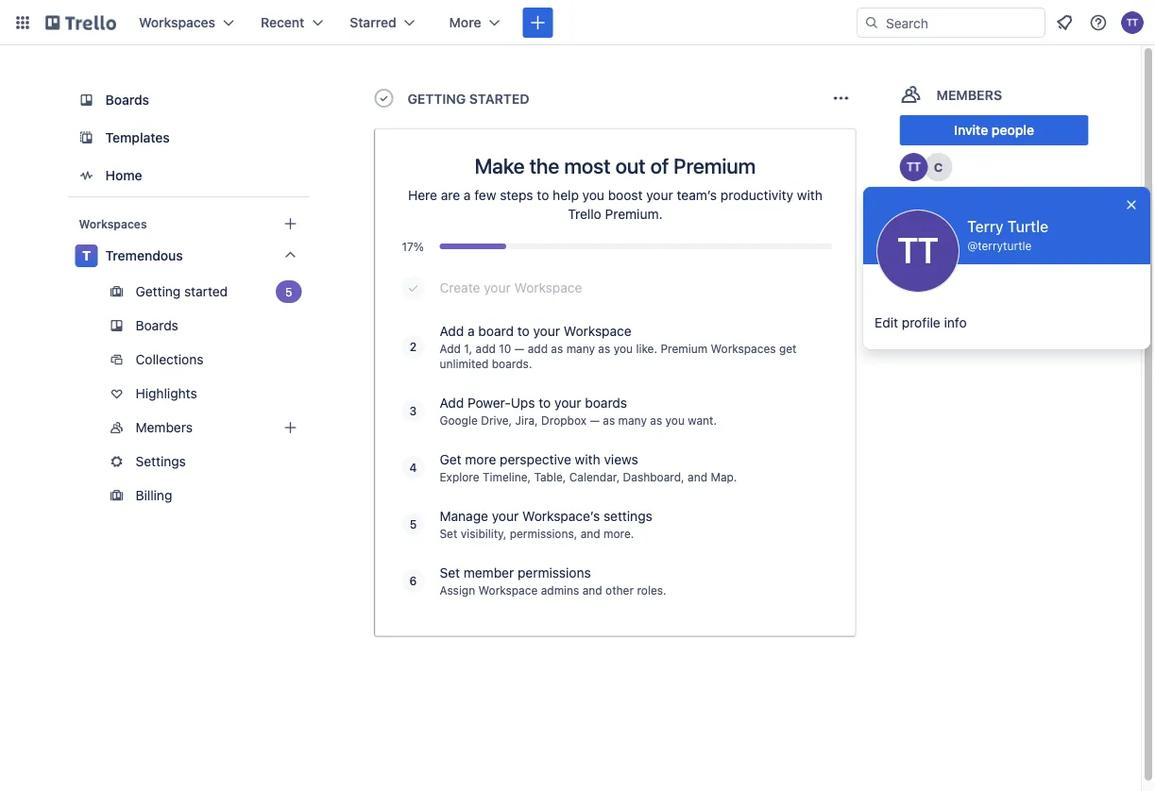 Task type: locate. For each thing, give the bounding box(es) containing it.
add up boards.
[[528, 342, 548, 355]]

unlimited
[[440, 357, 489, 370]]

1 horizontal spatial many
[[618, 414, 647, 427]]

table,
[[534, 470, 566, 484]]

— inside add a board to your workspace add 1, add 10 — add as many as you like. premium workspaces get unlimited boards.
[[515, 342, 525, 355]]

many up boards
[[566, 342, 595, 355]]

you inside here are a few steps to help you boost your team's productivity with trello premium.
[[583, 188, 605, 203]]

1 vertical spatial boards link
[[68, 311, 309, 341]]

with up calendar,
[[575, 452, 601, 468]]

0 vertical spatial workspaces
[[139, 15, 215, 30]]

terry turtle (terryturtle) image left the @
[[877, 210, 960, 293]]

0 vertical spatial set
[[440, 527, 458, 540]]

board
[[478, 324, 514, 339]]

to inside add power-ups to your boards google drive, jira, dropbox — as many as you want.
[[539, 395, 551, 411]]

trello
[[568, 206, 602, 222]]

0 vertical spatial and
[[688, 470, 708, 484]]

2 add from the left
[[528, 342, 548, 355]]

Search field
[[880, 9, 1045, 37]]

workspace
[[514, 280, 582, 296], [564, 324, 632, 339], [479, 584, 538, 597]]

2 vertical spatial workspace
[[479, 584, 538, 597]]

your down of
[[646, 188, 673, 203]]

and
[[688, 470, 708, 484], [581, 527, 601, 540], [583, 584, 602, 597]]

0 vertical spatial add
[[440, 324, 464, 339]]

with right productivity
[[797, 188, 823, 203]]

to for board
[[517, 324, 530, 339]]

0 vertical spatial a
[[464, 188, 471, 203]]

productivity
[[721, 188, 794, 203]]

2 horizontal spatial you
[[666, 414, 685, 427]]

visibility,
[[461, 527, 507, 540]]

1 horizontal spatial you
[[614, 342, 633, 355]]

1 vertical spatial add
[[440, 342, 461, 355]]

boards down the getting
[[136, 318, 178, 333]]

many down boards
[[618, 414, 647, 427]]

1 horizontal spatial add
[[528, 342, 548, 355]]

%
[[414, 240, 424, 253]]

0 horizontal spatial you
[[583, 188, 605, 203]]

1 vertical spatial 5
[[410, 518, 417, 531]]

1 vertical spatial a
[[468, 324, 475, 339]]

your up dropbox
[[555, 395, 581, 411]]

your up visibility,
[[492, 509, 519, 524]]

member
[[464, 565, 514, 581]]

add inside add power-ups to your boards google drive, jira, dropbox — as many as you want.
[[440, 395, 464, 411]]

0 horizontal spatial many
[[566, 342, 595, 355]]

to inside add a board to your workspace add 1, add 10 — add as many as you like. premium workspaces get unlimited boards.
[[517, 324, 530, 339]]

you left the like.
[[614, 342, 633, 355]]

add left 1,
[[440, 342, 461, 355]]

2 set from the top
[[440, 565, 460, 581]]

workspace down trello
[[514, 280, 582, 296]]

— down boards
[[590, 414, 600, 427]]

1 vertical spatial set
[[440, 565, 460, 581]]

your inside here are a few steps to help you boost your team's productivity with trello premium.
[[646, 188, 673, 203]]

0 horizontal spatial with
[[575, 452, 601, 468]]

as left the like.
[[598, 342, 611, 355]]

0 vertical spatial 5
[[285, 285, 292, 299]]

set inside set member permissions assign workspace admins and other roles.
[[440, 565, 460, 581]]

—
[[515, 342, 525, 355], [590, 414, 600, 427]]

your right the create at top left
[[484, 280, 511, 296]]

6
[[410, 574, 417, 588]]

1 horizontal spatial —
[[590, 414, 600, 427]]

other
[[606, 584, 634, 597]]

premium up team's
[[674, 153, 756, 178]]

many
[[566, 342, 595, 355], [618, 414, 647, 427]]

make the most out of premium
[[475, 153, 756, 178]]

edit profile info
[[875, 315, 967, 331]]

get more perspective with views explore timeline, table, calendar, dashboard, and map.
[[440, 452, 737, 484]]

2 vertical spatial add
[[440, 395, 464, 411]]

invite people
[[954, 122, 1034, 138]]

you left want.
[[666, 414, 685, 427]]

add up unlimited
[[440, 324, 464, 339]]

add
[[476, 342, 496, 355], [528, 342, 548, 355]]

add right 1,
[[476, 342, 496, 355]]

chestercheeetah (chestercheeetah) image
[[925, 153, 953, 181]]

workspace inside add a board to your workspace add 1, add 10 — add as many as you like. premium workspaces get unlimited boards.
[[564, 324, 632, 339]]

— right 10
[[515, 342, 525, 355]]

1 vertical spatial to
[[517, 324, 530, 339]]

team's
[[677, 188, 717, 203]]

many inside add power-ups to your boards google drive, jira, dropbox — as many as you want.
[[618, 414, 647, 427]]

a up 1,
[[468, 324, 475, 339]]

members
[[136, 420, 193, 436]]

edit
[[875, 315, 898, 331]]

as right 10
[[551, 342, 563, 355]]

workspace up boards
[[564, 324, 632, 339]]

boards link up collections link
[[68, 311, 309, 341]]

to right board
[[517, 324, 530, 339]]

members
[[937, 87, 1002, 103]]

terry turtle (terryturtle) image left c
[[900, 153, 928, 181]]

explore
[[440, 470, 480, 484]]

add
[[440, 324, 464, 339], [440, 342, 461, 355], [440, 395, 464, 411]]

you
[[583, 188, 605, 203], [614, 342, 633, 355], [666, 414, 685, 427]]

and left more.
[[581, 527, 601, 540]]

more
[[465, 452, 496, 468]]

your
[[646, 188, 673, 203], [484, 280, 511, 296], [533, 324, 560, 339], [555, 395, 581, 411], [492, 509, 519, 524]]

recent button
[[249, 8, 335, 38]]

steps
[[500, 188, 533, 203]]

2 vertical spatial you
[[666, 414, 685, 427]]

map.
[[711, 470, 737, 484]]

@
[[967, 239, 978, 252]]

make
[[475, 153, 525, 178]]

0 vertical spatial to
[[537, 188, 549, 203]]

1 vertical spatial workspaces
[[79, 217, 147, 231]]

settings
[[136, 454, 186, 470]]

permissions,
[[510, 527, 578, 540]]

manage
[[440, 509, 488, 524]]

workspaces
[[139, 15, 215, 30], [79, 217, 147, 231], [711, 342, 776, 355]]

few
[[475, 188, 496, 203]]

recent
[[261, 15, 304, 30]]

0 vertical spatial boards link
[[68, 83, 309, 117]]

1 vertical spatial many
[[618, 414, 647, 427]]

5
[[285, 285, 292, 299], [410, 518, 417, 531]]

1 add from the top
[[440, 324, 464, 339]]

1 horizontal spatial 5
[[410, 518, 417, 531]]

close image
[[1124, 197, 1139, 213]]

create a workspace image
[[279, 213, 302, 235]]

workspace's
[[522, 509, 600, 524]]

5 down create a workspace image at the top left
[[285, 285, 292, 299]]

calendar,
[[569, 470, 620, 484]]

most
[[564, 153, 611, 178]]

1 vertical spatial —
[[590, 414, 600, 427]]

— inside add power-ups to your boards google drive, jira, dropbox — as many as you want.
[[590, 414, 600, 427]]

1 horizontal spatial with
[[797, 188, 823, 203]]

and left other
[[583, 584, 602, 597]]

boost
[[608, 188, 643, 203]]

0 horizontal spatial 5
[[285, 285, 292, 299]]

to right ups
[[539, 395, 551, 411]]

boards link
[[68, 83, 309, 117], [68, 311, 309, 341]]

out
[[615, 153, 646, 178]]

boards up templates
[[105, 92, 149, 108]]

0 vertical spatial boards
[[105, 92, 149, 108]]

add up google
[[440, 395, 464, 411]]

as left want.
[[650, 414, 662, 427]]

add for add a board to your workspace
[[440, 324, 464, 339]]

and left map.
[[688, 470, 708, 484]]

terry turtle (terryturtle) image
[[900, 153, 928, 181], [877, 210, 960, 293]]

template board image
[[75, 127, 98, 149]]

get
[[779, 342, 797, 355]]

of
[[650, 153, 669, 178]]

ups
[[511, 395, 535, 411]]

workspaces inside add a board to your workspace add 1, add 10 — add as many as you like. premium workspaces get unlimited boards.
[[711, 342, 776, 355]]

a right are
[[464, 188, 471, 203]]

set
[[440, 527, 458, 540], [440, 565, 460, 581]]

here are a few steps to help you boost your team's productivity with trello premium.
[[408, 188, 823, 222]]

0 vertical spatial you
[[583, 188, 605, 203]]

1 vertical spatial with
[[575, 452, 601, 468]]

0 vertical spatial terry turtle (terryturtle) image
[[900, 153, 928, 181]]

starred
[[350, 15, 396, 30]]

with
[[797, 188, 823, 203], [575, 452, 601, 468]]

with inside here are a few steps to help you boost your team's productivity with trello premium.
[[797, 188, 823, 203]]

1 vertical spatial and
[[581, 527, 601, 540]]

invite
[[954, 122, 988, 138]]

tremendous
[[105, 248, 183, 264]]

workspace down member
[[479, 584, 538, 597]]

turtle
[[1008, 218, 1049, 236]]

0 vertical spatial many
[[566, 342, 595, 355]]

1 vertical spatial premium
[[661, 342, 708, 355]]

0 horizontal spatial add
[[476, 342, 496, 355]]

google
[[440, 414, 478, 427]]

1 vertical spatial terry turtle (terryturtle) image
[[877, 210, 960, 293]]

to left the "help"
[[537, 188, 549, 203]]

2 vertical spatial to
[[539, 395, 551, 411]]

started
[[469, 91, 529, 107]]

set up the assign
[[440, 565, 460, 581]]

get
[[440, 452, 462, 468]]

— for workspace
[[515, 342, 525, 355]]

create your workspace
[[440, 280, 582, 296]]

premium.
[[605, 206, 663, 222]]

your right board
[[533, 324, 560, 339]]

the
[[530, 153, 560, 178]]

5 left manage
[[410, 518, 417, 531]]

a inside add a board to your workspace add 1, add 10 — add as many as you like. premium workspaces get unlimited boards.
[[468, 324, 475, 339]]

boards
[[105, 92, 149, 108], [136, 318, 178, 333]]

you inside add a board to your workspace add 1, add 10 — add as many as you like. premium workspaces get unlimited boards.
[[614, 342, 633, 355]]

1 vertical spatial workspace
[[564, 324, 632, 339]]

0 vertical spatial —
[[515, 342, 525, 355]]

premium right the like.
[[661, 342, 708, 355]]

0 horizontal spatial —
[[515, 342, 525, 355]]

2 vertical spatial workspaces
[[711, 342, 776, 355]]

a
[[464, 188, 471, 203], [468, 324, 475, 339]]

terry
[[967, 218, 1004, 236]]

3 add from the top
[[440, 395, 464, 411]]

1 vertical spatial you
[[614, 342, 633, 355]]

you up trello
[[583, 188, 605, 203]]

assign
[[440, 584, 475, 597]]

1 vertical spatial boards
[[136, 318, 178, 333]]

1 boards link from the top
[[68, 83, 309, 117]]

1 set from the top
[[440, 527, 458, 540]]

3
[[410, 404, 417, 418]]

0 vertical spatial with
[[797, 188, 823, 203]]

set down manage
[[440, 527, 458, 540]]

boards link up templates link
[[68, 83, 309, 117]]

2 vertical spatial and
[[583, 584, 602, 597]]

search image
[[864, 15, 880, 30]]



Task type: vqa. For each thing, say whether or not it's contained in the screenshot.
Show menu icon at right
no



Task type: describe. For each thing, give the bounding box(es) containing it.
17 %
[[402, 240, 424, 253]]

your inside add power-ups to your boards google drive, jira, dropbox — as many as you want.
[[555, 395, 581, 411]]

set member permissions assign workspace admins and other roles.
[[440, 565, 667, 597]]

create board or workspace image
[[529, 13, 547, 32]]

primary element
[[0, 0, 1155, 45]]

1 add from the left
[[476, 342, 496, 355]]

0 vertical spatial premium
[[674, 153, 756, 178]]

2 add from the top
[[440, 342, 461, 355]]

are
[[441, 188, 460, 203]]

boards for 2nd boards link from the top of the page
[[136, 318, 178, 333]]

jira,
[[515, 414, 538, 427]]

billing link
[[68, 481, 309, 511]]

more
[[449, 15, 481, 30]]

timeline,
[[483, 470, 531, 484]]

help
[[553, 188, 579, 203]]

boards for second boards link from the bottom of the page
[[105, 92, 149, 108]]

templates
[[105, 130, 170, 145]]

dropbox
[[541, 414, 587, 427]]

your inside manage your workspace's settings set visibility, permissions, and more.
[[492, 509, 519, 524]]

your inside add a board to your workspace add 1, add 10 — add as many as you like. premium workspaces get unlimited boards.
[[533, 324, 560, 339]]

manage your workspace's settings set visibility, permissions, and more.
[[440, 509, 653, 540]]

to inside here are a few steps to help you boost your team's productivity with trello premium.
[[537, 188, 549, 203]]

more.
[[604, 527, 634, 540]]

billing
[[136, 488, 172, 504]]

you inside add power-ups to your boards google drive, jira, dropbox — as many as you want.
[[666, 414, 685, 427]]

open information menu image
[[1089, 13, 1108, 32]]

2 boards link from the top
[[68, 311, 309, 341]]

terry turtle @ terryturtle
[[967, 218, 1049, 252]]

drive,
[[481, 414, 512, 427]]

premium inside add a board to your workspace add 1, add 10 — add as many as you like. premium workspaces get unlimited boards.
[[661, 342, 708, 355]]

settings
[[604, 509, 653, 524]]

— for boards
[[590, 414, 600, 427]]

getting
[[408, 91, 466, 107]]

workspace inside set member permissions assign workspace admins and other roles.
[[479, 584, 538, 597]]

add power-ups to your boards google drive, jira, dropbox — as many as you want.
[[440, 395, 717, 427]]

back to home image
[[45, 8, 116, 38]]

getting started
[[408, 91, 529, 107]]

collections link
[[68, 345, 309, 375]]

a inside here are a few steps to help you boost your team's productivity with trello premium.
[[464, 188, 471, 203]]

home link
[[68, 159, 309, 193]]

collections
[[136, 352, 204, 367]]

board image
[[75, 89, 98, 111]]

dashboard,
[[623, 470, 685, 484]]

highlights
[[136, 386, 197, 401]]

add image
[[279, 417, 302, 439]]

want.
[[688, 414, 717, 427]]

here
[[408, 188, 437, 203]]

as down boards
[[603, 414, 615, 427]]

like.
[[636, 342, 658, 355]]

to for ups
[[539, 395, 551, 411]]

and inside manage your workspace's settings set visibility, permissions, and more.
[[581, 527, 601, 540]]

c
[[934, 160, 943, 174]]

power-
[[468, 395, 511, 411]]

invite people button
[[900, 115, 1089, 145]]

c button
[[925, 153, 953, 181]]

profile
[[902, 315, 941, 331]]

and inside get more perspective with views explore timeline, table, calendar, dashboard, and map.
[[688, 470, 708, 484]]

admins
[[541, 584, 579, 597]]

set inside manage your workspace's settings set visibility, permissions, and more.
[[440, 527, 458, 540]]

highlights link
[[68, 379, 309, 409]]

t
[[82, 248, 91, 264]]

create
[[440, 280, 480, 296]]

templates link
[[68, 121, 309, 155]]

more button
[[438, 8, 512, 38]]

getting started
[[136, 284, 228, 299]]

workspaces button
[[128, 8, 246, 38]]

info
[[944, 315, 967, 331]]

started
[[184, 284, 228, 299]]

terryturtle
[[978, 239, 1032, 252]]

many inside add a board to your workspace add 1, add 10 — add as many as you like. premium workspaces get unlimited boards.
[[566, 342, 595, 355]]

settings link
[[68, 447, 309, 477]]

getting
[[136, 284, 181, 299]]

with inside get more perspective with views explore timeline, table, calendar, dashboard, and map.
[[575, 452, 601, 468]]

perspective
[[500, 452, 571, 468]]

add for add power-ups to your boards
[[440, 395, 464, 411]]

1,
[[464, 342, 472, 355]]

and inside set member permissions assign workspace admins and other roles.
[[583, 584, 602, 597]]

members link
[[68, 413, 309, 443]]

workspaces inside dropdown button
[[139, 15, 215, 30]]

10
[[499, 342, 511, 355]]

views
[[604, 452, 638, 468]]

starred button
[[338, 8, 427, 38]]

people
[[992, 122, 1034, 138]]

boards.
[[492, 357, 532, 370]]

roles.
[[637, 584, 667, 597]]

0 vertical spatial workspace
[[514, 280, 582, 296]]

17
[[402, 240, 414, 253]]

home
[[105, 168, 142, 183]]

home image
[[75, 164, 98, 187]]

0 notifications image
[[1053, 11, 1076, 34]]

2
[[410, 340, 417, 353]]

add a board to your workspace add 1, add 10 — add as many as you like. premium workspaces get unlimited boards.
[[440, 324, 797, 370]]

permissions
[[518, 565, 591, 581]]

terry turtle (terryturtle) image
[[1121, 11, 1144, 34]]



